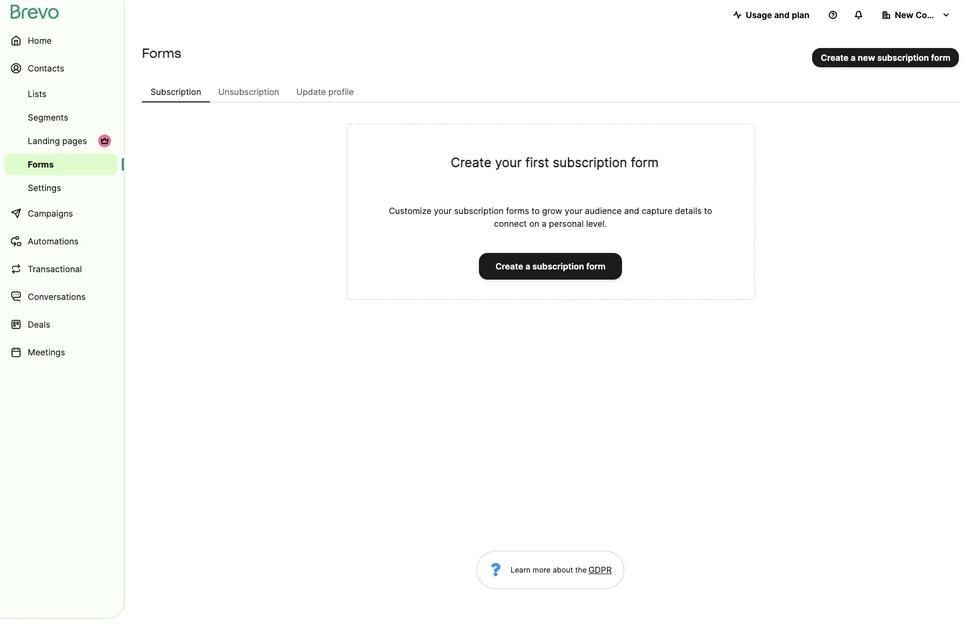Task type: locate. For each thing, give the bounding box(es) containing it.
and left capture
[[625, 206, 640, 216]]

0 horizontal spatial a
[[526, 261, 531, 272]]

forms up the 'subscription' link
[[142, 45, 181, 61]]

0 vertical spatial a
[[851, 52, 856, 63]]

2 horizontal spatial a
[[851, 52, 856, 63]]

2 horizontal spatial form
[[932, 52, 951, 63]]

usage and plan button
[[725, 4, 819, 26]]

1 vertical spatial forms
[[28, 159, 54, 170]]

and
[[775, 10, 790, 20], [625, 206, 640, 216]]

your up personal
[[565, 206, 583, 216]]

1 horizontal spatial create
[[496, 261, 524, 272]]

personal
[[549, 219, 584, 229]]

plan
[[792, 10, 810, 20]]

left___rvooi image
[[100, 137, 109, 145]]

1 horizontal spatial to
[[705, 206, 713, 216]]

your for customize
[[434, 206, 452, 216]]

1 horizontal spatial a
[[542, 219, 547, 229]]

capture
[[642, 206, 673, 216]]

0 horizontal spatial forms
[[28, 159, 54, 170]]

a
[[851, 52, 856, 63], [542, 219, 547, 229], [526, 261, 531, 272]]

lists
[[28, 89, 47, 99]]

new company button
[[874, 4, 960, 26]]

grow
[[543, 206, 563, 216]]

conversations link
[[4, 284, 118, 310]]

create
[[821, 52, 849, 63], [451, 155, 492, 170], [496, 261, 524, 272]]

conversations
[[28, 292, 86, 302]]

learn more about the gdpr
[[511, 565, 612, 576]]

subscription
[[878, 52, 930, 63], [553, 155, 628, 170], [454, 206, 504, 216], [533, 261, 585, 272]]

subscription inside customize your subscription forms to grow your audience and capture details to connect on a personal level.
[[454, 206, 504, 216]]

automations
[[28, 236, 79, 247]]

2 vertical spatial form
[[587, 261, 606, 272]]

your
[[495, 155, 522, 170], [434, 206, 452, 216], [565, 206, 583, 216]]

deals
[[28, 320, 50, 330]]

create a subscription form link
[[479, 253, 622, 280]]

and inside "button"
[[775, 10, 790, 20]]

1 horizontal spatial form
[[631, 155, 659, 170]]

forms
[[506, 206, 530, 216]]

automations link
[[4, 229, 118, 254]]

subscription right new
[[878, 52, 930, 63]]

subscription up audience
[[553, 155, 628, 170]]

new
[[895, 10, 914, 20]]

form down company
[[932, 52, 951, 63]]

update profile
[[296, 87, 354, 97]]

1 horizontal spatial forms
[[142, 45, 181, 61]]

subscription down personal
[[533, 261, 585, 272]]

0 horizontal spatial to
[[532, 206, 540, 216]]

transactional
[[28, 264, 82, 275]]

form for create a new subscription form
[[932, 52, 951, 63]]

0 horizontal spatial create
[[451, 155, 492, 170]]

1 vertical spatial create
[[451, 155, 492, 170]]

create your first subscription form
[[451, 155, 659, 170]]

form down level.
[[587, 261, 606, 272]]

audience
[[585, 206, 622, 216]]

lists link
[[4, 83, 118, 105]]

profile
[[329, 87, 354, 97]]

to up on
[[532, 206, 540, 216]]

2 vertical spatial a
[[526, 261, 531, 272]]

update
[[296, 87, 326, 97]]

unsubscription link
[[210, 81, 288, 103]]

0 horizontal spatial and
[[625, 206, 640, 216]]

form
[[932, 52, 951, 63], [631, 155, 659, 170], [587, 261, 606, 272]]

1 vertical spatial form
[[631, 155, 659, 170]]

meetings
[[28, 347, 65, 358]]

form for create your first subscription form
[[631, 155, 659, 170]]

1 horizontal spatial your
[[495, 155, 522, 170]]

0 horizontal spatial form
[[587, 261, 606, 272]]

more
[[533, 566, 551, 575]]

to
[[532, 206, 540, 216], [705, 206, 713, 216]]

usage
[[746, 10, 773, 20]]

company
[[916, 10, 956, 20]]

forms link
[[4, 154, 118, 175]]

subscription up 'connect'
[[454, 206, 504, 216]]

form up capture
[[631, 155, 659, 170]]

0 vertical spatial and
[[775, 10, 790, 20]]

connect
[[494, 219, 527, 229]]

0 horizontal spatial your
[[434, 206, 452, 216]]

2 horizontal spatial create
[[821, 52, 849, 63]]

to right details
[[705, 206, 713, 216]]

landing
[[28, 136, 60, 146]]

0 vertical spatial create
[[821, 52, 849, 63]]

1 horizontal spatial and
[[775, 10, 790, 20]]

your for create
[[495, 155, 522, 170]]

your left first
[[495, 155, 522, 170]]

a right on
[[542, 219, 547, 229]]

a down on
[[526, 261, 531, 272]]

forms down landing
[[28, 159, 54, 170]]

create a subscription form
[[496, 261, 606, 272]]

1 vertical spatial and
[[625, 206, 640, 216]]

unsubscription
[[218, 87, 279, 97]]

1 vertical spatial a
[[542, 219, 547, 229]]

a left new
[[851, 52, 856, 63]]

2 vertical spatial create
[[496, 261, 524, 272]]

and left plan
[[775, 10, 790, 20]]

campaigns
[[28, 208, 73, 219]]

home link
[[4, 28, 118, 53]]

segments link
[[4, 107, 118, 128]]

deals link
[[4, 312, 118, 338]]

0 vertical spatial form
[[932, 52, 951, 63]]

forms
[[142, 45, 181, 61], [28, 159, 54, 170]]

your right customize
[[434, 206, 452, 216]]

create a new subscription form
[[821, 52, 951, 63]]



Task type: vqa. For each thing, say whether or not it's contained in the screenshot.
left your
yes



Task type: describe. For each thing, give the bounding box(es) containing it.
1 to from the left
[[532, 206, 540, 216]]

pages
[[62, 136, 87, 146]]

create for create a new subscription form
[[821, 52, 849, 63]]

segments
[[28, 112, 68, 123]]

details
[[675, 206, 702, 216]]

customize your subscription forms to grow your audience and capture details to connect on a personal level.
[[389, 206, 713, 229]]

settings
[[28, 183, 61, 193]]

home
[[28, 35, 52, 46]]

about
[[553, 566, 573, 575]]

landing pages
[[28, 136, 87, 146]]

landing pages link
[[4, 130, 118, 152]]

contacts
[[28, 63, 64, 74]]

on
[[530, 219, 540, 229]]

learn
[[511, 566, 531, 575]]

create for create a subscription form
[[496, 261, 524, 272]]

gdpr link
[[587, 564, 612, 577]]

settings link
[[4, 177, 118, 199]]

first
[[526, 155, 550, 170]]

2 to from the left
[[705, 206, 713, 216]]

new company
[[895, 10, 956, 20]]

a for subscription
[[526, 261, 531, 272]]

usage and plan
[[746, 10, 810, 20]]

campaigns link
[[4, 201, 118, 227]]

meetings link
[[4, 340, 118, 365]]

2 horizontal spatial your
[[565, 206, 583, 216]]

and inside customize your subscription forms to grow your audience and capture details to connect on a personal level.
[[625, 206, 640, 216]]

create a new subscription form link
[[813, 48, 960, 67]]

gdpr
[[589, 565, 612, 576]]

customize
[[389, 206, 432, 216]]

a for new
[[851, 52, 856, 63]]

subscription
[[151, 87, 201, 97]]

subscription link
[[142, 81, 210, 103]]

update profile link
[[288, 81, 363, 103]]

level.
[[586, 219, 607, 229]]

0 vertical spatial forms
[[142, 45, 181, 61]]

the
[[576, 566, 587, 575]]

create for create your first subscription form
[[451, 155, 492, 170]]

contacts link
[[4, 56, 118, 81]]

transactional link
[[4, 256, 118, 282]]

forms inside "link"
[[28, 159, 54, 170]]

new
[[858, 52, 876, 63]]

a inside customize your subscription forms to grow your audience and capture details to connect on a personal level.
[[542, 219, 547, 229]]



